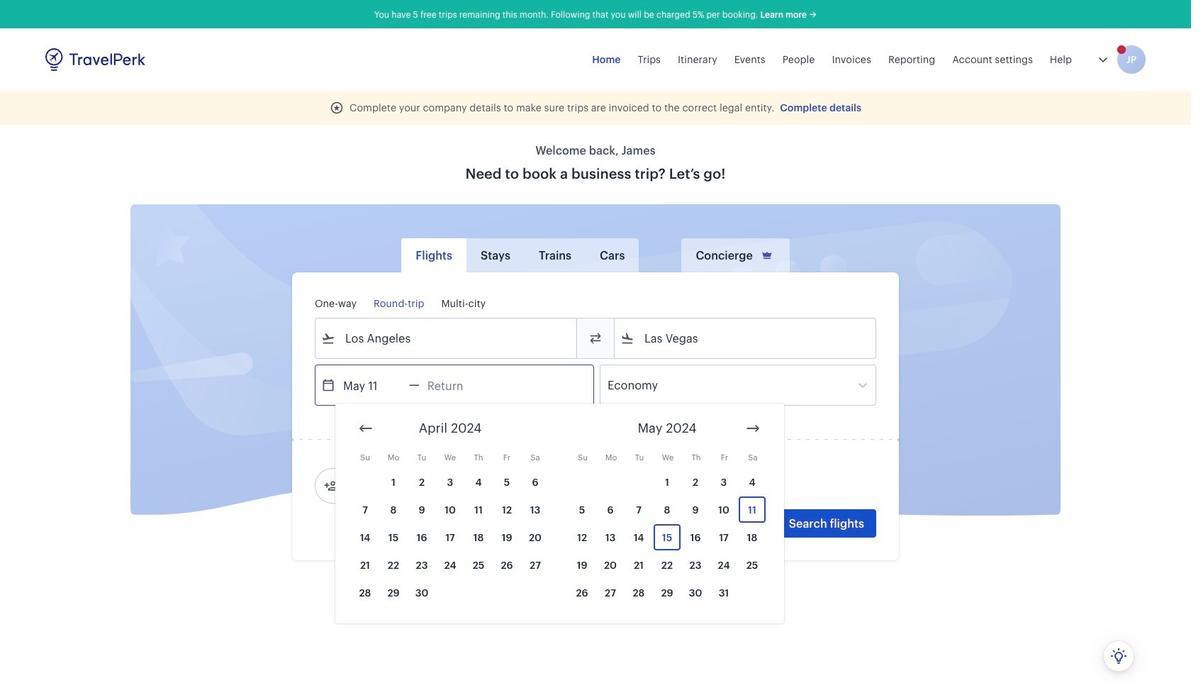 Task type: describe. For each thing, give the bounding box(es) containing it.
From search field
[[336, 327, 558, 350]]

calendar application
[[336, 404, 1192, 634]]

To search field
[[635, 327, 858, 350]]

move forward to switch to the next month. image
[[745, 420, 762, 437]]

move backward to switch to the previous month. image
[[358, 420, 375, 437]]



Task type: locate. For each thing, give the bounding box(es) containing it.
Add first traveler search field
[[338, 475, 486, 497]]

Return text field
[[420, 365, 494, 405]]

Depart text field
[[336, 365, 409, 405]]



Task type: vqa. For each thing, say whether or not it's contained in the screenshot.
Return text field
yes



